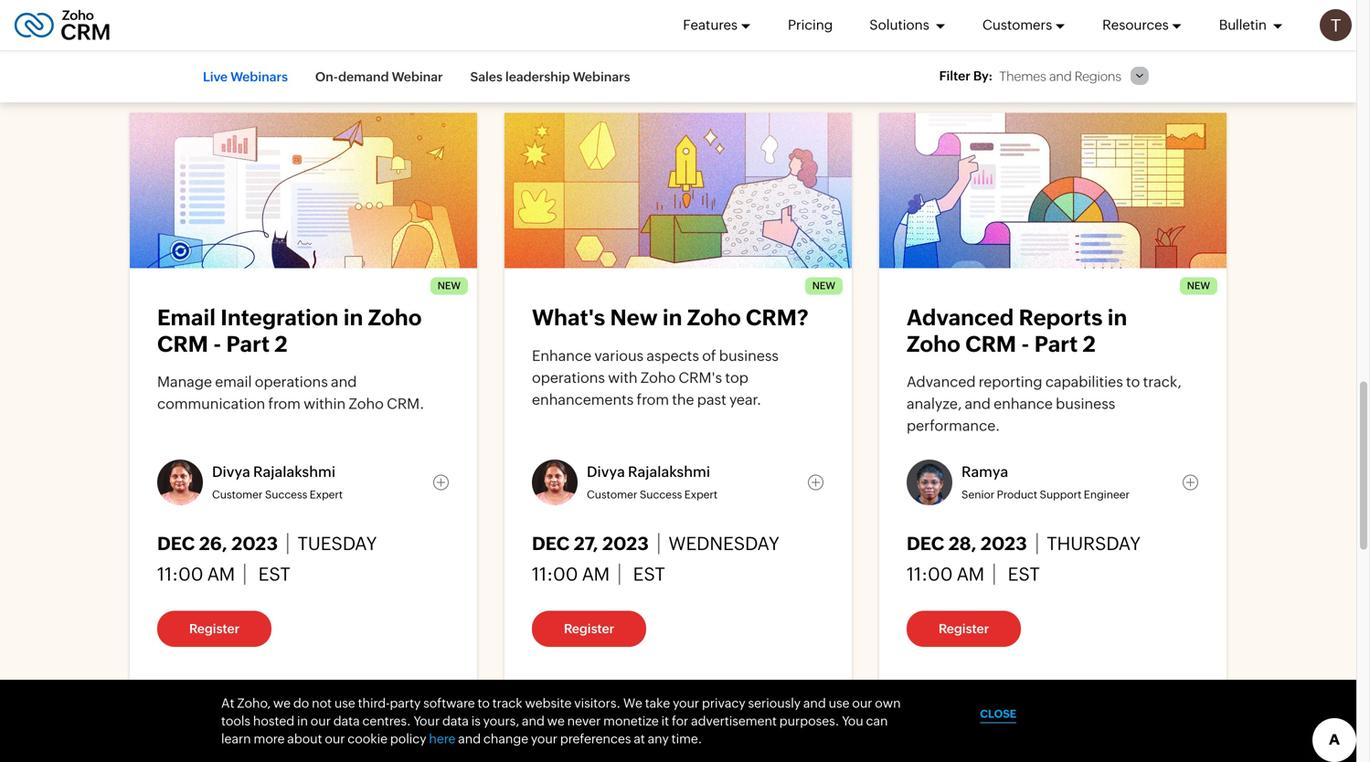 Task type: vqa. For each thing, say whether or not it's contained in the screenshot.


Task type: describe. For each thing, give the bounding box(es) containing it.
close
[[980, 708, 1017, 720]]

manage
[[157, 374, 212, 390]]

1 use from the left
[[334, 696, 355, 711]]

regions
[[1075, 69, 1122, 84]]

for
[[672, 714, 689, 729]]

not
[[312, 696, 332, 711]]

est for integration
[[255, 564, 290, 585]]

26,
[[199, 534, 228, 555]]

at
[[221, 696, 235, 711]]

privacy
[[702, 696, 746, 711]]

solutions
[[870, 17, 932, 33]]

expert for new
[[685, 489, 718, 501]]

customer for integration
[[212, 489, 263, 501]]

register link for email integration in zoho crm - part 2
[[157, 611, 272, 647]]

various
[[595, 347, 644, 364]]

features
[[683, 17, 738, 33]]

11:00 for what's new in zoho crm?
[[532, 564, 578, 585]]

email integration in zoho crm - part 2
[[157, 305, 422, 357]]

1 vertical spatial our
[[311, 714, 331, 729]]

do
[[293, 696, 309, 711]]

2023 for reports
[[981, 534, 1028, 555]]

track
[[493, 696, 523, 711]]

advanced reports in zoho crm - part 2
[[907, 305, 1128, 357]]

what's new in zoho crm image
[[505, 113, 852, 268]]

customer for new
[[587, 489, 638, 501]]

resources
[[1103, 17, 1169, 33]]

from inside the "enhance various aspects of business operations with zoho crm's top enhancements from the past year."
[[637, 391, 669, 408]]

pricing
[[788, 17, 833, 33]]

party
[[390, 696, 421, 711]]

register link for what's new in zoho crm?
[[532, 611, 647, 647]]

zoho crm logo image
[[14, 5, 111, 45]]

about
[[287, 732, 322, 747]]

policy
[[390, 732, 427, 747]]

any
[[648, 732, 669, 747]]

filter
[[940, 69, 971, 83]]

features link
[[683, 0, 752, 50]]

zoho for advanced reports in zoho crm - part 2
[[907, 331, 961, 357]]

crm?
[[746, 305, 809, 330]]

what's
[[532, 305, 605, 330]]

crm for advanced
[[966, 331, 1017, 357]]

divya rajalakshmi customer success expert for integration
[[212, 464, 343, 501]]

11:00 for advanced reports in zoho crm - part 2
[[907, 564, 953, 585]]

enhance
[[994, 395, 1053, 412]]

advanced reporting capabilities to track, analyze, and enhance business performance.
[[907, 374, 1182, 434]]

and up purposes.
[[804, 696, 826, 711]]

0 vertical spatial our
[[852, 696, 873, 711]]

visitors.
[[574, 696, 621, 711]]

and down website
[[522, 714, 545, 729]]

2 for integration
[[275, 331, 288, 357]]

themes
[[1000, 69, 1047, 84]]

- for integration
[[213, 331, 221, 357]]

crm for email
[[157, 331, 208, 357]]

est for reports
[[1004, 564, 1040, 585]]

email
[[215, 374, 252, 390]]

11:00 am for what's new in zoho crm?
[[532, 564, 610, 585]]

cookie
[[348, 732, 388, 747]]

and inside manage email operations and communication from within zoho crm.
[[331, 374, 357, 390]]

enhance
[[532, 347, 592, 364]]

operations inside the "enhance various aspects of business operations with zoho crm's top enhancements from the past year."
[[532, 369, 605, 386]]

zoho,
[[237, 696, 271, 711]]

terry turtle image
[[1320, 9, 1352, 41]]

demand
[[338, 70, 389, 84]]

on-demand webinar
[[315, 70, 443, 84]]

own
[[875, 696, 901, 711]]

purposes.
[[780, 714, 840, 729]]

with
[[608, 369, 638, 386]]

2023 for integration
[[232, 534, 278, 555]]

advanced for advanced reports in zoho crm - part 2
[[907, 305, 1014, 330]]

change
[[484, 732, 529, 747]]

business inside advanced reporting capabilities to track, analyze, and enhance business performance.
[[1056, 395, 1116, 412]]

dec for email integration in zoho crm - part 2
[[157, 534, 195, 555]]

your
[[414, 714, 440, 729]]

website
[[525, 696, 572, 711]]

solutions link
[[870, 0, 946, 50]]

- for reports
[[1022, 331, 1030, 357]]

1 data from the left
[[333, 714, 360, 729]]

live
[[203, 70, 228, 84]]

sales leadership webinars
[[470, 70, 630, 84]]

new for what's new in zoho crm?
[[813, 280, 836, 292]]

in for reports
[[1108, 305, 1128, 330]]

leadership
[[506, 70, 570, 84]]

zoho inside manage email operations and communication from within zoho crm.
[[349, 395, 384, 412]]

live webinars link
[[189, 66, 302, 89]]

crm.
[[387, 395, 425, 412]]

software
[[423, 696, 475, 711]]

new for advanced reports in zoho crm - part 2
[[1187, 280, 1211, 292]]

sales leadership webinars link
[[457, 66, 644, 89]]

27,
[[574, 534, 599, 555]]

is
[[471, 714, 481, 729]]

in for integration
[[344, 305, 363, 330]]

hosted
[[253, 714, 295, 729]]

register link for advanced reports in zoho crm - part 2
[[907, 611, 1021, 647]]

from inside manage email operations and communication from within zoho crm.
[[268, 395, 301, 412]]

advanced reports in zoho crm image
[[880, 113, 1227, 268]]

track,
[[1143, 374, 1182, 390]]

register for advanced reports in zoho crm - part 2
[[939, 622, 989, 636]]

thursday
[[1047, 534, 1141, 555]]

crm's top
[[679, 369, 749, 386]]

more
[[254, 732, 285, 747]]

am for advanced reports in zoho crm - part 2
[[957, 564, 985, 585]]

centres.
[[362, 714, 411, 729]]

enhance various aspects of business operations with zoho crm's top enhancements from the past year.
[[532, 347, 779, 408]]

est for new
[[630, 564, 665, 585]]

reports
[[1019, 305, 1103, 330]]

email integration - zoho crm image
[[130, 113, 477, 268]]

dec for what's new in zoho crm?
[[532, 534, 570, 555]]

year.
[[730, 391, 762, 408]]

and inside advanced reporting capabilities to track, analyze, and enhance business performance.
[[965, 395, 991, 412]]

rajalakshmi for new
[[628, 464, 710, 481]]

third-
[[358, 696, 390, 711]]

dec 26, 2023
[[157, 534, 278, 555]]

2 vertical spatial our
[[325, 732, 345, 747]]

dec for advanced reports in zoho crm - part 2
[[907, 534, 945, 555]]

here
[[429, 732, 456, 747]]

analyze,
[[907, 395, 962, 412]]



Task type: locate. For each thing, give the bounding box(es) containing it.
1 horizontal spatial divya rajalakshmi customer success expert
[[587, 464, 718, 501]]

part inside advanced reports in zoho crm - part 2
[[1035, 331, 1078, 357]]

part for reports
[[1035, 331, 1078, 357]]

customer
[[212, 489, 263, 501], [587, 489, 638, 501]]

email
[[157, 305, 216, 330]]

register up at at the bottom left of the page
[[189, 622, 240, 636]]

2 2 from the left
[[1083, 331, 1096, 357]]

0 horizontal spatial est
[[255, 564, 290, 585]]

1 horizontal spatial to
[[1126, 374, 1140, 390]]

- inside advanced reports in zoho crm - part 2
[[1022, 331, 1030, 357]]

1 vertical spatial your
[[531, 732, 558, 747]]

in up aspects
[[663, 305, 683, 330]]

2 horizontal spatial 2023
[[981, 534, 1028, 555]]

and up performance.
[[965, 395, 991, 412]]

business right of
[[719, 347, 779, 364]]

1 horizontal spatial am
[[582, 564, 610, 585]]

0 vertical spatial your
[[673, 696, 700, 711]]

divya rajalakshmi customer success expert up the dec 27, 2023
[[587, 464, 718, 501]]

11:00 down 27,
[[532, 564, 578, 585]]

1 horizontal spatial use
[[829, 696, 850, 711]]

0 horizontal spatial 11:00 am
[[157, 564, 235, 585]]

2 horizontal spatial 11:00
[[907, 564, 953, 585]]

1 success from the left
[[265, 489, 307, 501]]

business
[[719, 347, 779, 364], [1056, 395, 1116, 412]]

crm inside advanced reports in zoho crm - part 2
[[966, 331, 1017, 357]]

2 horizontal spatial dec
[[907, 534, 945, 555]]

within
[[304, 395, 346, 412]]

your down website
[[531, 732, 558, 747]]

1 expert from the left
[[310, 489, 343, 501]]

register
[[939, 23, 989, 38], [189, 622, 240, 636], [564, 622, 615, 636], [939, 622, 989, 636]]

1 horizontal spatial 11:00
[[532, 564, 578, 585]]

am for email integration in zoho crm - part 2
[[207, 564, 235, 585]]

0 horizontal spatial 2
[[275, 331, 288, 357]]

never
[[567, 714, 601, 729]]

0 horizontal spatial operations
[[255, 374, 328, 390]]

1 11:00 am from the left
[[157, 564, 235, 585]]

expert up tuesday
[[310, 489, 343, 501]]

1 rajalakshmi from the left
[[253, 464, 336, 481]]

2023 right 28,
[[981, 534, 1028, 555]]

0 horizontal spatial customer
[[212, 489, 263, 501]]

communication
[[157, 395, 265, 412]]

1 horizontal spatial 2
[[1083, 331, 1096, 357]]

manage email operations and communication from within zoho crm.
[[157, 374, 425, 412]]

to left track,
[[1126, 374, 1140, 390]]

2 rajalakshmi from the left
[[628, 464, 710, 481]]

to inside advanced reporting capabilities to track, analyze, and enhance business performance.
[[1126, 374, 1140, 390]]

preferences
[[560, 732, 631, 747]]

0 vertical spatial to
[[1126, 374, 1140, 390]]

and inside the filter by: themes and regions
[[1050, 69, 1072, 84]]

1 horizontal spatial rajalakshmi
[[628, 464, 710, 481]]

wednesday
[[669, 534, 780, 555]]

advanced inside advanced reports in zoho crm - part 2
[[907, 305, 1014, 330]]

1 horizontal spatial dec
[[532, 534, 570, 555]]

in for new
[[663, 305, 683, 330]]

in inside advanced reports in zoho crm - part 2
[[1108, 305, 1128, 330]]

yours,
[[483, 714, 519, 729]]

1 part from the left
[[226, 331, 270, 357]]

3 11:00 am from the left
[[907, 564, 985, 585]]

2 expert from the left
[[685, 489, 718, 501]]

zoho up of
[[687, 305, 741, 330]]

2 data from the left
[[443, 714, 469, 729]]

divya rajalakshmi customer success expert
[[212, 464, 343, 501], [587, 464, 718, 501]]

1 customer from the left
[[212, 489, 263, 501]]

rajalakshmi for integration
[[253, 464, 336, 481]]

0 horizontal spatial dec
[[157, 534, 195, 555]]

tuesday
[[298, 534, 377, 555]]

zoho left "crm."
[[349, 395, 384, 412]]

1 horizontal spatial part
[[1035, 331, 1078, 357]]

0 horizontal spatial divya
[[212, 464, 250, 481]]

in
[[344, 305, 363, 330], [663, 305, 683, 330], [1108, 305, 1128, 330], [297, 714, 308, 729]]

2 horizontal spatial 11:00 am
[[907, 564, 985, 585]]

est down dec 28, 2023
[[1004, 564, 1040, 585]]

expert
[[310, 489, 343, 501], [685, 489, 718, 501]]

webinar
[[392, 70, 443, 84]]

-
[[213, 331, 221, 357], [1022, 331, 1030, 357]]

1 horizontal spatial we
[[547, 714, 565, 729]]

advanced for advanced reporting capabilities to track, analyze, and enhance business performance.
[[907, 374, 976, 390]]

part inside email integration in zoho crm - part 2
[[226, 331, 270, 357]]

1 2 from the left
[[275, 331, 288, 357]]

2 11:00 am from the left
[[532, 564, 610, 585]]

0 horizontal spatial your
[[531, 732, 558, 747]]

3 dec from the left
[[907, 534, 945, 555]]

your
[[673, 696, 700, 711], [531, 732, 558, 747]]

integration
[[221, 305, 339, 330]]

1 horizontal spatial your
[[673, 696, 700, 711]]

advanced up analyze,
[[907, 374, 976, 390]]

1 - from the left
[[213, 331, 221, 357]]

am for what's new in zoho crm?
[[582, 564, 610, 585]]

2 divya from the left
[[587, 464, 625, 481]]

11:00 am
[[157, 564, 235, 585], [532, 564, 610, 585], [907, 564, 985, 585]]

bulletin link
[[1219, 0, 1284, 50]]

and
[[1050, 69, 1072, 84], [331, 374, 357, 390], [965, 395, 991, 412], [804, 696, 826, 711], [522, 714, 545, 729], [458, 732, 481, 747]]

2 11:00 from the left
[[532, 564, 578, 585]]

on-demand webinar link
[[302, 66, 457, 89]]

success for new
[[640, 489, 682, 501]]

- down email
[[213, 331, 221, 357]]

2 crm from the left
[[966, 331, 1017, 357]]

register up visitors. on the bottom of the page
[[564, 622, 615, 636]]

performance.
[[907, 417, 1001, 434]]

our up you on the right
[[852, 696, 873, 711]]

pricing link
[[788, 0, 833, 50]]

2
[[275, 331, 288, 357], [1083, 331, 1096, 357]]

0 horizontal spatial expert
[[310, 489, 343, 501]]

1 advanced from the top
[[907, 305, 1014, 330]]

business down capabilities
[[1056, 395, 1116, 412]]

our down not
[[311, 714, 331, 729]]

0 horizontal spatial from
[[268, 395, 301, 412]]

register link down 28,
[[907, 611, 1021, 647]]

0 horizontal spatial rajalakshmi
[[253, 464, 336, 481]]

divya up the dec 27, 2023
[[587, 464, 625, 481]]

to up is
[[478, 696, 490, 711]]

at zoho, we do not use third-party software to track website visitors. we take your privacy seriously and use our own tools hosted in our data centres. your data is yours, and we never monetize it for advertisement purposes. you can learn more about our cookie policy
[[221, 696, 901, 747]]

crm down email
[[157, 331, 208, 357]]

success up wednesday
[[640, 489, 682, 501]]

1 2023 from the left
[[232, 534, 278, 555]]

am down the dec 27, 2023
[[582, 564, 610, 585]]

3 am from the left
[[957, 564, 985, 585]]

in inside at zoho, we do not use third-party software to track website visitors. we take your privacy seriously and use our own tools hosted in our data centres. your data is yours, and we never monetize it for advertisement purposes. you can learn more about our cookie policy
[[297, 714, 308, 729]]

register for email integration in zoho crm - part 2
[[189, 622, 240, 636]]

1 horizontal spatial customer
[[587, 489, 638, 501]]

2 webinars from the left
[[573, 70, 630, 84]]

webinars right leadership
[[573, 70, 630, 84]]

past
[[697, 391, 727, 408]]

0 horizontal spatial business
[[719, 347, 779, 364]]

in down do
[[297, 714, 308, 729]]

1 horizontal spatial expert
[[685, 489, 718, 501]]

divya down the "communication"
[[212, 464, 250, 481]]

operations
[[532, 369, 605, 386], [255, 374, 328, 390]]

and up within
[[331, 374, 357, 390]]

28,
[[949, 534, 977, 555]]

divya rajalakshmi customer success expert up tuesday
[[212, 464, 343, 501]]

1 horizontal spatial data
[[443, 714, 469, 729]]

0 vertical spatial we
[[273, 696, 291, 711]]

new
[[438, 280, 461, 292], [813, 280, 836, 292], [1187, 280, 1211, 292], [610, 305, 658, 330]]

our
[[852, 696, 873, 711], [311, 714, 331, 729], [325, 732, 345, 747]]

operations up within
[[255, 374, 328, 390]]

success for integration
[[265, 489, 307, 501]]

part for integration
[[226, 331, 270, 357]]

we
[[623, 696, 643, 711]]

2 - from the left
[[1022, 331, 1030, 357]]

0 horizontal spatial webinars
[[230, 70, 288, 84]]

ramya senior product support engineer
[[962, 464, 1130, 501]]

use up you on the right
[[829, 696, 850, 711]]

11:00 down 28,
[[907, 564, 953, 585]]

0 horizontal spatial divya rajalakshmi customer success expert
[[212, 464, 343, 501]]

1 vertical spatial we
[[547, 714, 565, 729]]

11:00 am down 27,
[[532, 564, 610, 585]]

0 horizontal spatial success
[[265, 489, 307, 501]]

2023 right 27,
[[603, 534, 649, 555]]

11:00 down 26,
[[157, 564, 203, 585]]

your inside at zoho, we do not use third-party software to track website visitors. we take your privacy seriously and use our own tools hosted in our data centres. your data is yours, and we never monetize it for advertisement purposes. you can learn more about our cookie policy
[[673, 696, 700, 711]]

customer up dec 26, 2023
[[212, 489, 263, 501]]

11:00 am down 28,
[[907, 564, 985, 585]]

the
[[672, 391, 694, 408]]

2 for reports
[[1083, 331, 1096, 357]]

3 2023 from the left
[[981, 534, 1028, 555]]

2 est from the left
[[630, 564, 665, 585]]

1 horizontal spatial divya
[[587, 464, 625, 481]]

2 advanced from the top
[[907, 374, 976, 390]]

2 part from the left
[[1035, 331, 1078, 357]]

11:00 for email integration in zoho crm - part 2
[[157, 564, 203, 585]]

dec left 26,
[[157, 534, 195, 555]]

webinars right live
[[230, 70, 288, 84]]

2023
[[232, 534, 278, 555], [603, 534, 649, 555], [981, 534, 1028, 555]]

2023 right 26,
[[232, 534, 278, 555]]

divya for new
[[587, 464, 625, 481]]

2023 for new
[[603, 534, 649, 555]]

1 horizontal spatial 2023
[[603, 534, 649, 555]]

learn
[[221, 732, 251, 747]]

crm
[[157, 331, 208, 357], [966, 331, 1017, 357]]

part up email
[[226, 331, 270, 357]]

customers
[[983, 17, 1053, 33]]

register link up visitors. on the bottom of the page
[[532, 611, 647, 647]]

can
[[866, 714, 888, 729]]

zoho down aspects
[[641, 369, 676, 386]]

rajalakshmi
[[253, 464, 336, 481], [628, 464, 710, 481]]

0 horizontal spatial data
[[333, 714, 360, 729]]

2 divya rajalakshmi customer success expert from the left
[[587, 464, 718, 501]]

we down website
[[547, 714, 565, 729]]

2 inside email integration in zoho crm - part 2
[[275, 331, 288, 357]]

dec left 28,
[[907, 534, 945, 555]]

1 11:00 from the left
[[157, 564, 203, 585]]

resources link
[[1103, 0, 1183, 50]]

advertisement
[[691, 714, 777, 729]]

- inside email integration in zoho crm - part 2
[[213, 331, 221, 357]]

zoho
[[368, 305, 422, 330], [687, 305, 741, 330], [907, 331, 961, 357], [641, 369, 676, 386], [349, 395, 384, 412]]

11:00 am down 26,
[[157, 564, 235, 585]]

2 success from the left
[[640, 489, 682, 501]]

register up filter
[[939, 23, 989, 38]]

2 2023 from the left
[[603, 534, 649, 555]]

2 down integration at the top of the page
[[275, 331, 288, 357]]

part
[[226, 331, 270, 357], [1035, 331, 1078, 357]]

register link up filter
[[907, 13, 1021, 49]]

11:00 am for advanced reports in zoho crm - part 2
[[907, 564, 985, 585]]

crm up reporting
[[966, 331, 1017, 357]]

2 am from the left
[[582, 564, 610, 585]]

advanced inside advanced reporting capabilities to track, analyze, and enhance business performance.
[[907, 374, 976, 390]]

expert up wednesday
[[685, 489, 718, 501]]

3 est from the left
[[1004, 564, 1040, 585]]

here and change your preferences at any time.
[[429, 732, 702, 747]]

divya for integration
[[212, 464, 250, 481]]

live webinars
[[203, 70, 288, 84]]

1 horizontal spatial business
[[1056, 395, 1116, 412]]

to
[[1126, 374, 1140, 390], [478, 696, 490, 711]]

our right about
[[325, 732, 345, 747]]

2 horizontal spatial am
[[957, 564, 985, 585]]

on-
[[315, 70, 338, 84]]

part down reports
[[1035, 331, 1078, 357]]

11:00 am for email integration in zoho crm - part 2
[[157, 564, 235, 585]]

register for what's new in zoho crm?
[[564, 622, 615, 636]]

product
[[997, 489, 1038, 501]]

from left within
[[268, 395, 301, 412]]

1 vertical spatial to
[[478, 696, 490, 711]]

reporting
[[979, 374, 1043, 390]]

in right reports
[[1108, 305, 1128, 330]]

1 horizontal spatial est
[[630, 564, 665, 585]]

new for email integration in zoho crm - part 2
[[438, 280, 461, 292]]

register link up at at the bottom left of the page
[[157, 611, 272, 647]]

rajalakshmi down the
[[628, 464, 710, 481]]

2 horizontal spatial est
[[1004, 564, 1040, 585]]

of
[[702, 347, 716, 364]]

divya rajalakshmi customer success expert for new
[[587, 464, 718, 501]]

zoho inside email integration in zoho crm - part 2
[[368, 305, 422, 330]]

enhancements
[[532, 391, 634, 408]]

2 up capabilities
[[1083, 331, 1096, 357]]

0 horizontal spatial crm
[[157, 331, 208, 357]]

2 dec from the left
[[532, 534, 570, 555]]

in inside email integration in zoho crm - part 2
[[344, 305, 363, 330]]

what's new in zoho crm?
[[532, 305, 809, 330]]

expert for integration
[[310, 489, 343, 501]]

1 am from the left
[[207, 564, 235, 585]]

dec 28, 2023
[[907, 534, 1028, 555]]

0 horizontal spatial to
[[478, 696, 490, 711]]

1 est from the left
[[255, 564, 290, 585]]

customer up the dec 27, 2023
[[587, 489, 638, 501]]

seriously
[[748, 696, 801, 711]]

data down software
[[443, 714, 469, 729]]

at
[[634, 732, 645, 747]]

1 horizontal spatial 11:00 am
[[532, 564, 610, 585]]

bulletin
[[1219, 17, 1270, 33]]

1 divya rajalakshmi customer success expert from the left
[[212, 464, 343, 501]]

1 horizontal spatial crm
[[966, 331, 1017, 357]]

1 horizontal spatial -
[[1022, 331, 1030, 357]]

3 11:00 from the left
[[907, 564, 953, 585]]

dec left 27,
[[532, 534, 570, 555]]

0 horizontal spatial part
[[226, 331, 270, 357]]

it
[[662, 714, 669, 729]]

0 horizontal spatial 2023
[[232, 534, 278, 555]]

1 horizontal spatial from
[[637, 391, 669, 408]]

am down dec 26, 2023
[[207, 564, 235, 585]]

advanced up reporting
[[907, 305, 1014, 330]]

from left the
[[637, 391, 669, 408]]

0 horizontal spatial -
[[213, 331, 221, 357]]

0 horizontal spatial we
[[273, 696, 291, 711]]

your up the for at the bottom of page
[[673, 696, 700, 711]]

zoho for what's new in zoho crm?
[[687, 305, 741, 330]]

operations inside manage email operations and communication from within zoho crm.
[[255, 374, 328, 390]]

filter by: themes and regions
[[940, 69, 1122, 84]]

you
[[842, 714, 864, 729]]

1 crm from the left
[[157, 331, 208, 357]]

we left do
[[273, 696, 291, 711]]

1 horizontal spatial webinars
[[573, 70, 630, 84]]

senior
[[962, 489, 995, 501]]

data
[[333, 714, 360, 729], [443, 714, 469, 729]]

data up cookie
[[333, 714, 360, 729]]

zoho up "crm."
[[368, 305, 422, 330]]

time.
[[672, 732, 702, 747]]

use right not
[[334, 696, 355, 711]]

zoho up analyze,
[[907, 331, 961, 357]]

zoho for email integration in zoho crm - part 2
[[368, 305, 422, 330]]

0 horizontal spatial am
[[207, 564, 235, 585]]

here link
[[429, 732, 456, 747]]

0 horizontal spatial 11:00
[[157, 564, 203, 585]]

business inside the "enhance various aspects of business operations with zoho crm's top enhancements from the past year."
[[719, 347, 779, 364]]

1 vertical spatial advanced
[[907, 374, 976, 390]]

1 webinars from the left
[[230, 70, 288, 84]]

to inside at zoho, we do not use third-party software to track website visitors. we take your privacy seriously and use our own tools hosted in our data centres. your data is yours, and we never monetize it for advertisement purposes. you can learn more about our cookie policy
[[478, 696, 490, 711]]

ramya
[[962, 464, 1009, 481]]

0 vertical spatial business
[[719, 347, 779, 364]]

2 customer from the left
[[587, 489, 638, 501]]

zoho inside the "enhance various aspects of business operations with zoho crm's top enhancements from the past year."
[[641, 369, 676, 386]]

support
[[1040, 489, 1082, 501]]

register down 28,
[[939, 622, 989, 636]]

1 dec from the left
[[157, 534, 195, 555]]

- up reporting
[[1022, 331, 1030, 357]]

1 horizontal spatial success
[[640, 489, 682, 501]]

am down dec 28, 2023
[[957, 564, 985, 585]]

in right integration at the top of the page
[[344, 305, 363, 330]]

2 inside advanced reports in zoho crm - part 2
[[1083, 331, 1096, 357]]

operations down enhance
[[532, 369, 605, 386]]

rajalakshmi down within
[[253, 464, 336, 481]]

register link
[[907, 13, 1021, 49], [157, 611, 272, 647], [532, 611, 647, 647], [907, 611, 1021, 647]]

est down the dec 27, 2023
[[630, 564, 665, 585]]

0 horizontal spatial use
[[334, 696, 355, 711]]

2 use from the left
[[829, 696, 850, 711]]

0 vertical spatial advanced
[[907, 305, 1014, 330]]

zoho inside advanced reports in zoho crm - part 2
[[907, 331, 961, 357]]

1 vertical spatial business
[[1056, 395, 1116, 412]]

success up tuesday
[[265, 489, 307, 501]]

and down is
[[458, 732, 481, 747]]

crm inside email integration in zoho crm - part 2
[[157, 331, 208, 357]]

by:
[[974, 69, 993, 83]]

est down dec 26, 2023
[[255, 564, 290, 585]]

1 horizontal spatial operations
[[532, 369, 605, 386]]

1 divya from the left
[[212, 464, 250, 481]]

and left regions
[[1050, 69, 1072, 84]]



